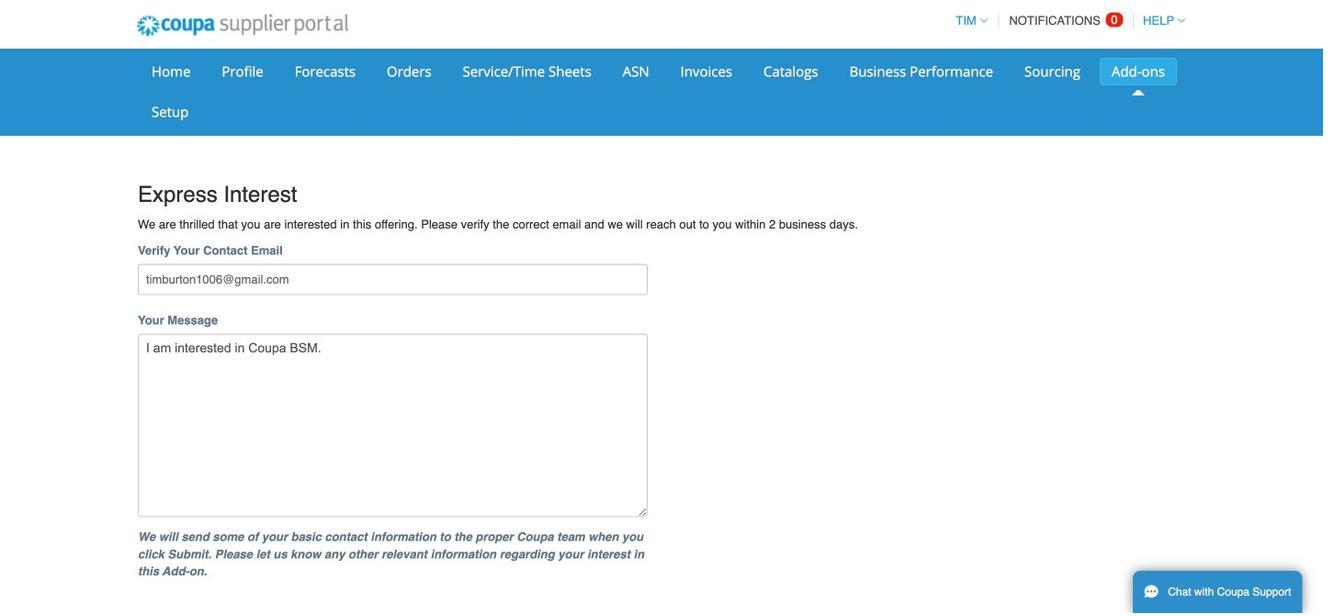 Task type: locate. For each thing, give the bounding box(es) containing it.
coupa supplier portal image
[[124, 3, 361, 49]]

None text field
[[138, 334, 648, 518]]

navigation
[[948, 3, 1186, 39]]

None email field
[[138, 264, 648, 296]]



Task type: vqa. For each thing, say whether or not it's contained in the screenshot.
Create a discoverable profile
no



